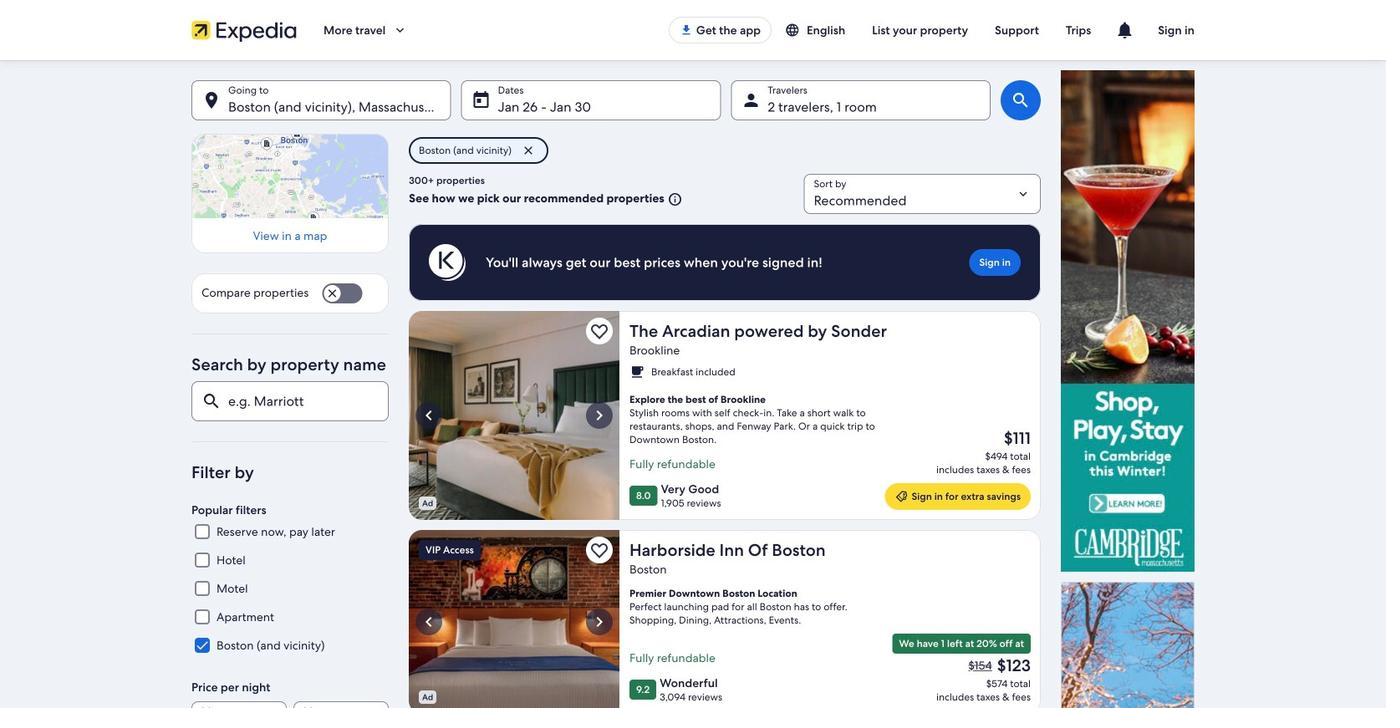Task type: describe. For each thing, give the bounding box(es) containing it.
lobby sitting area image
[[409, 530, 620, 708]]

Save The Arcadian powered by Sonder to a trip checkbox
[[586, 318, 613, 345]]

small image
[[785, 23, 807, 38]]

show next image for the arcadian powered by sonder image
[[590, 406, 610, 426]]

static map image image
[[192, 134, 389, 218]]



Task type: locate. For each thing, give the bounding box(es) containing it.
0 horizontal spatial small image
[[630, 365, 645, 380]]

0 vertical spatial small image
[[665, 192, 683, 207]]

Save Harborside Inn Of Boston to a trip checkbox
[[586, 537, 613, 564]]

show next image for harborside inn of boston image
[[590, 612, 610, 632]]

expedia logo image
[[192, 18, 297, 42]]

1 horizontal spatial small image
[[665, 192, 683, 207]]

1 vertical spatial small image
[[630, 365, 645, 380]]

communication center icon image
[[1115, 20, 1135, 40]]

show previous image for harborside inn of boston image
[[419, 612, 439, 632]]

leading image
[[895, 490, 909, 504]]

download the app button image
[[680, 23, 693, 37]]

more travel image
[[393, 23, 408, 38]]

show previous image for the arcadian powered by sonder image
[[419, 406, 439, 426]]

search image
[[1011, 90, 1031, 110]]

small image
[[665, 192, 683, 207], [630, 365, 645, 380]]

interior image
[[409, 311, 620, 520]]



Task type: vqa. For each thing, say whether or not it's contained in the screenshot.
Communication Center icon
yes



